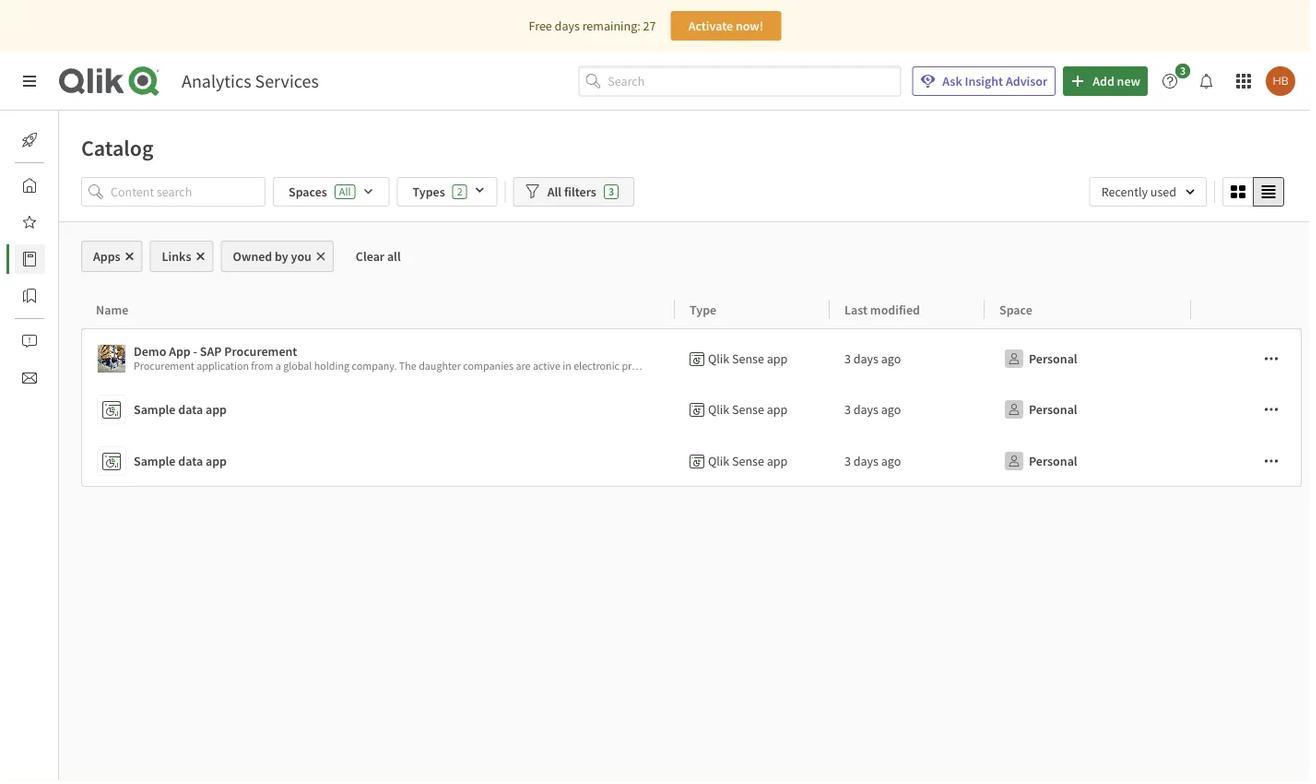 Task type: describe. For each thing, give the bounding box(es) containing it.
activate
[[689, 18, 734, 34]]

data for qlik sense app 'cell' related to second 3 days ago cell
[[178, 401, 203, 418]]

sample data app for qlik sense app 'cell' related to second 3 days ago cell
[[134, 401, 227, 418]]

cell for second 3 days ago cell
[[1192, 384, 1303, 435]]

ask insight advisor
[[943, 73, 1048, 89]]

owned by you
[[233, 248, 312, 265]]

to
[[741, 359, 751, 373]]

last
[[845, 301, 868, 318]]

qlik for qlik sense app 'cell' for first 3 days ago cell
[[709, 351, 730, 367]]

3 days ago button for qlik sense app 'cell' for 1st 3 days ago cell from the bottom
[[845, 447, 902, 476]]

collections image
[[22, 289, 37, 304]]

app for qlik sense app 'cell' related to second 3 days ago cell
[[767, 401, 788, 418]]

getting started image
[[22, 133, 37, 148]]

analytics services element
[[182, 70, 319, 93]]

qlik sense app cell for first 3 days ago cell
[[675, 328, 830, 384]]

add
[[1093, 73, 1115, 89]]

now!
[[736, 18, 764, 34]]

searchbar element
[[579, 66, 902, 96]]

by
[[275, 248, 289, 265]]

1 qlik sense app from the top
[[709, 351, 788, 367]]

system.
[[1061, 359, 1097, 373]]

free days remaining: 27
[[529, 18, 656, 34]]

subscriptions image
[[22, 371, 37, 386]]

clear all
[[356, 248, 401, 265]]

2 qlik sense app from the top
[[709, 401, 788, 418]]

qlik for qlik sense app 'cell' for 1st 3 days ago cell from the bottom
[[709, 453, 730, 470]]

activate now! link
[[671, 11, 782, 41]]

are
[[516, 359, 531, 373]]

global
[[283, 359, 312, 373]]

app for qlik sense app 'cell' for 1st 3 days ago cell from the bottom
[[767, 453, 788, 470]]

pharmaceutical
[[823, 359, 895, 373]]

used
[[1151, 184, 1177, 200]]

catalog inside navigation pane element
[[59, 251, 100, 268]]

types
[[413, 184, 445, 200]]

home link
[[15, 171, 92, 200]]

qlik for qlik sense app 'cell' related to second 3 days ago cell
[[709, 401, 730, 418]]

3 for first 3 days ago cell
[[845, 351, 851, 367]]

links button
[[150, 241, 214, 272]]

sample data app button for qlik sense app 'cell' for 1st 3 days ago cell from the bottom
[[97, 443, 668, 480]]

home
[[59, 177, 92, 194]]

Content search text field
[[111, 177, 266, 207]]

1 3 days ago cell from the top
[[830, 328, 985, 384]]

personal button for first 3 days ago cell
[[1000, 344, 1082, 374]]

in
[[563, 359, 572, 373]]

clear all button
[[341, 241, 416, 272]]

add new button
[[1064, 66, 1149, 96]]

3 button
[[1156, 64, 1197, 96]]

sense for qlik sense app 'cell' related to second 3 days ago cell
[[733, 401, 765, 418]]

3 days ago button for qlik sense app 'cell' related to second 3 days ago cell
[[845, 395, 902, 424]]

3 for second 3 days ago cell
[[845, 401, 851, 418]]

add new
[[1093, 73, 1141, 89]]

1 from from the left
[[251, 359, 273, 373]]

free
[[529, 18, 552, 34]]

more actions image for 1st 3 days ago cell from the bottom
[[1265, 454, 1280, 469]]

bw
[[1044, 359, 1059, 373]]

analytics
[[182, 70, 251, 93]]

alerts link
[[15, 327, 90, 356]]

ago for second 3 days ago cell
[[882, 401, 902, 418]]

3 days ago for qlik sense app 'cell' for 1st 3 days ago cell from the bottom
[[845, 453, 902, 470]]

data for qlik sense app 'cell' for 1st 3 days ago cell from the bottom
[[178, 453, 203, 470]]

apps
[[93, 248, 120, 265]]

-
[[193, 343, 197, 360]]

sample data app button for qlik sense app 'cell' related to second 3 days ago cell
[[97, 391, 668, 428]]

sample for second 3 days ago cell
[[134, 401, 176, 418]]

qlik sense app cell for 1st 3 days ago cell from the bottom
[[675, 435, 830, 487]]

all
[[387, 248, 401, 265]]

sample data app for qlik sense app 'cell' for 1st 3 days ago cell from the bottom
[[134, 453, 227, 470]]

open sidebar menu image
[[22, 74, 37, 89]]

3 3 days ago cell from the top
[[830, 435, 985, 487]]

space
[[1000, 301, 1033, 318]]



Task type: vqa. For each thing, say whether or not it's contained in the screenshot.
new
yes



Task type: locate. For each thing, give the bounding box(es) containing it.
3 qlik sense app from the top
[[709, 453, 788, 470]]

1 personal button from the top
[[1000, 344, 1082, 374]]

apps button
[[81, 241, 143, 272]]

0 vertical spatial sample data app
[[134, 401, 227, 418]]

procurement right qlik sense app image
[[134, 359, 195, 373]]

3 qlik sense app cell from the top
[[675, 435, 830, 487]]

2 ago from the top
[[882, 401, 902, 418]]

2 vertical spatial 3 days ago button
[[845, 447, 902, 476]]

a
[[276, 359, 281, 373], [1016, 359, 1021, 373]]

3 cell from the top
[[1192, 435, 1303, 487]]

owned by you button
[[221, 241, 334, 272]]

a left bw at the right of the page
[[1016, 359, 1021, 373]]

1 sample from the top
[[134, 401, 176, 418]]

howard brown image
[[1267, 66, 1296, 96]]

1 vertical spatial more actions image
[[1265, 402, 1280, 417]]

from left global
[[251, 359, 273, 373]]

3 inside 'filters' region
[[609, 185, 614, 199]]

1 vertical spatial personal
[[1030, 401, 1078, 418]]

2 sample data app button from the top
[[97, 443, 668, 480]]

clear
[[356, 248, 385, 265]]

2 vertical spatial personal button
[[1000, 447, 1082, 476]]

0 vertical spatial catalog
[[81, 134, 154, 161]]

qlik sense app
[[709, 351, 788, 367], [709, 401, 788, 418], [709, 453, 788, 470]]

0 vertical spatial sample
[[134, 401, 176, 418]]

and
[[666, 359, 683, 373], [803, 359, 821, 373]]

Recently used field
[[1090, 177, 1208, 207]]

the left daughter at the left of page
[[399, 359, 417, 373]]

0 vertical spatial data
[[936, 359, 957, 373]]

2 vertical spatial more actions image
[[1265, 454, 1280, 469]]

1 vertical spatial qlik sense app
[[709, 401, 788, 418]]

catalog
[[81, 134, 154, 161], [59, 251, 100, 268]]

2 vertical spatial personal
[[1030, 453, 1078, 470]]

and right products
[[666, 359, 683, 373]]

2 vertical spatial ago
[[882, 453, 902, 470]]

filters
[[564, 184, 597, 200]]

app
[[767, 351, 788, 367], [206, 401, 227, 418], [767, 401, 788, 418], [206, 453, 227, 470], [767, 453, 788, 470]]

sap right -
[[200, 343, 222, 360]]

2 qlik sense app cell from the top
[[675, 384, 830, 435]]

2 more actions image from the top
[[1265, 402, 1280, 417]]

0 horizontal spatial procurement
[[134, 359, 195, 373]]

app for qlik sense app 'cell' for first 3 days ago cell
[[767, 351, 788, 367]]

1 vertical spatial sample data app button
[[97, 443, 668, 480]]

catalog link
[[15, 244, 100, 274]]

name
[[96, 301, 129, 318]]

2 sense from the top
[[733, 401, 765, 418]]

spaces
[[289, 184, 327, 200]]

sense for qlik sense app 'cell' for 1st 3 days ago cell from the bottom
[[733, 453, 765, 470]]

all for all filters
[[548, 184, 562, 200]]

3 days ago button for qlik sense app 'cell' for first 3 days ago cell
[[845, 344, 902, 374]]

2 personal cell from the top
[[985, 384, 1192, 435]]

Search text field
[[608, 66, 902, 96]]

1 and from the left
[[666, 359, 683, 373]]

1 personal cell from the top
[[985, 328, 1192, 384]]

personal button for 1st 3 days ago cell from the bottom
[[1000, 447, 1082, 476]]

2 3 days ago cell from the top
[[830, 384, 985, 435]]

recently
[[1102, 184, 1149, 200]]

sample
[[134, 401, 176, 418], [134, 453, 176, 470]]

the
[[399, 359, 417, 373], [917, 359, 934, 373]]

all left filters
[[548, 184, 562, 200]]

from right comes
[[992, 359, 1014, 373]]

1 vertical spatial sense
[[733, 401, 765, 418]]

remaining:
[[583, 18, 641, 34]]

new
[[1118, 73, 1141, 89]]

1 more actions image from the top
[[1265, 351, 1280, 366]]

2 3 days ago from the top
[[845, 401, 902, 418]]

demo
[[134, 343, 166, 360]]

ask
[[943, 73, 963, 89]]

sap left bw at the right of the page
[[1024, 359, 1042, 373]]

2 vertical spatial qlik sense app
[[709, 453, 788, 470]]

1 vertical spatial ago
[[882, 401, 902, 418]]

1 horizontal spatial all
[[548, 184, 562, 200]]

2 vertical spatial sense
[[733, 453, 765, 470]]

1 horizontal spatial a
[[1016, 359, 1021, 373]]

1 ago from the top
[[882, 351, 902, 367]]

1 the from the left
[[399, 359, 417, 373]]

2 qlik from the top
[[709, 401, 730, 418]]

ago for first 3 days ago cell
[[882, 351, 902, 367]]

personal for 1st 3 days ago cell from the bottom's personal button
[[1030, 453, 1078, 470]]

0 vertical spatial personal
[[1030, 351, 1078, 367]]

3 days ago button
[[845, 344, 902, 374], [845, 395, 902, 424], [845, 447, 902, 476]]

days
[[555, 18, 580, 34], [854, 351, 879, 367], [854, 401, 879, 418], [854, 453, 879, 470]]

1 3 days ago from the top
[[845, 351, 902, 367]]

1 sample data app from the top
[[134, 401, 227, 418]]

3
[[1181, 64, 1186, 78], [609, 185, 614, 199], [845, 351, 851, 367], [845, 401, 851, 418], [845, 453, 851, 470]]

more actions image
[[1265, 351, 1280, 366], [1265, 402, 1280, 417], [1265, 454, 1280, 469]]

1 qlik sense app cell from the top
[[675, 328, 830, 384]]

daughter
[[419, 359, 461, 373]]

0 horizontal spatial a
[[276, 359, 281, 373]]

a left global
[[276, 359, 281, 373]]

2 vertical spatial 3 days ago
[[845, 453, 902, 470]]

etc.
[[898, 359, 914, 373]]

qlik sense app image
[[98, 345, 125, 373]]

3 sense from the top
[[733, 453, 765, 470]]

0 vertical spatial 3 days ago
[[845, 351, 902, 367]]

more actions image for second 3 days ago cell
[[1265, 402, 1280, 417]]

3 qlik from the top
[[709, 453, 730, 470]]

1 personal from the top
[[1030, 351, 1078, 367]]

favorites image
[[22, 215, 37, 230]]

insight
[[965, 73, 1004, 89]]

0 vertical spatial qlik sense app
[[709, 351, 788, 367]]

cell
[[1192, 328, 1303, 384], [1192, 384, 1303, 435], [1192, 435, 1303, 487]]

data
[[936, 359, 957, 373], [178, 401, 203, 418], [178, 453, 203, 470]]

sample data app
[[134, 401, 227, 418], [134, 453, 227, 470]]

products
[[622, 359, 663, 373]]

demo app - sap procurement procurement application from a global holding company. the daughter companies are active in electronic products and automotive to chemicals and pharmaceutical etc. the data comes from a sap bw system.
[[134, 343, 1097, 373]]

filters region
[[59, 173, 1311, 221]]

all right spaces
[[339, 185, 351, 199]]

3 days ago cell
[[830, 328, 985, 384], [830, 384, 985, 435], [830, 435, 985, 487]]

3 personal button from the top
[[1000, 447, 1082, 476]]

1 horizontal spatial the
[[917, 359, 934, 373]]

alerts image
[[22, 334, 37, 349]]

1 a from the left
[[276, 359, 281, 373]]

application
[[197, 359, 249, 373]]

1 sample data app button from the top
[[97, 391, 668, 428]]

2 the from the left
[[917, 359, 934, 373]]

from
[[251, 359, 273, 373], [992, 359, 1014, 373]]

services
[[255, 70, 319, 93]]

27
[[643, 18, 656, 34]]

electronic
[[574, 359, 620, 373]]

sample for 1st 3 days ago cell from the bottom
[[134, 453, 176, 470]]

1 vertical spatial 3 days ago
[[845, 401, 902, 418]]

ask insight advisor button
[[913, 66, 1056, 96]]

2 3 days ago button from the top
[[845, 395, 902, 424]]

personal button for second 3 days ago cell
[[1000, 395, 1082, 424]]

sample data app button
[[97, 391, 668, 428], [97, 443, 668, 480]]

cell for 1st 3 days ago cell from the bottom
[[1192, 435, 1303, 487]]

catalog up home
[[81, 134, 154, 161]]

more actions image for first 3 days ago cell
[[1265, 351, 1280, 366]]

personal for personal button associated with second 3 days ago cell
[[1030, 401, 1078, 418]]

0 horizontal spatial all
[[339, 185, 351, 199]]

1 vertical spatial personal button
[[1000, 395, 1082, 424]]

switch view group
[[1223, 177, 1285, 207]]

1 vertical spatial catalog
[[59, 251, 100, 268]]

app
[[169, 343, 191, 360]]

all filters
[[548, 184, 597, 200]]

0 vertical spatial qlik
[[709, 351, 730, 367]]

personal cell for cell corresponding to second 3 days ago cell
[[985, 384, 1192, 435]]

3 ago from the top
[[882, 453, 902, 470]]

2 personal from the top
[[1030, 401, 1078, 418]]

you
[[291, 248, 312, 265]]

type
[[690, 301, 717, 318]]

and right the chemicals
[[803, 359, 821, 373]]

all
[[548, 184, 562, 200], [339, 185, 351, 199]]

procurement
[[224, 343, 297, 360], [134, 359, 195, 373]]

2 from from the left
[[992, 359, 1014, 373]]

modified
[[871, 301, 921, 318]]

ago for 1st 3 days ago cell from the bottom
[[882, 453, 902, 470]]

3 days ago for qlik sense app 'cell' for first 3 days ago cell
[[845, 351, 902, 367]]

1 horizontal spatial from
[[992, 359, 1014, 373]]

owned
[[233, 248, 272, 265]]

sense for qlik sense app 'cell' for first 3 days ago cell
[[733, 351, 765, 367]]

3 days ago for qlik sense app 'cell' related to second 3 days ago cell
[[845, 401, 902, 418]]

2 sample from the top
[[134, 453, 176, 470]]

last modified
[[845, 301, 921, 318]]

personal for personal button corresponding to first 3 days ago cell
[[1030, 351, 1078, 367]]

personal button
[[1000, 344, 1082, 374], [1000, 395, 1082, 424], [1000, 447, 1082, 476]]

2
[[457, 185, 463, 199]]

3 personal from the top
[[1030, 453, 1078, 470]]

qlik sense app cell for second 3 days ago cell
[[675, 384, 830, 435]]

0 vertical spatial sense
[[733, 351, 765, 367]]

personal cell for 1st 3 days ago cell from the bottom's cell
[[985, 435, 1192, 487]]

procurement right -
[[224, 343, 297, 360]]

qlik
[[709, 351, 730, 367], [709, 401, 730, 418], [709, 453, 730, 470]]

0 horizontal spatial the
[[399, 359, 417, 373]]

1 horizontal spatial procurement
[[224, 343, 297, 360]]

1 vertical spatial sample
[[134, 453, 176, 470]]

company.
[[352, 359, 397, 373]]

1 horizontal spatial sap
[[1024, 359, 1042, 373]]

3 for 1st 3 days ago cell from the bottom
[[845, 453, 851, 470]]

1 3 days ago button from the top
[[845, 344, 902, 374]]

personal
[[1030, 351, 1078, 367], [1030, 401, 1078, 418], [1030, 453, 1078, 470]]

activate now!
[[689, 18, 764, 34]]

1 vertical spatial qlik
[[709, 401, 730, 418]]

automotive
[[686, 359, 739, 373]]

2 sample data app from the top
[[134, 453, 227, 470]]

all for all
[[339, 185, 351, 199]]

1 horizontal spatial and
[[803, 359, 821, 373]]

qlik sense app cell
[[675, 328, 830, 384], [675, 384, 830, 435], [675, 435, 830, 487]]

3 days ago
[[845, 351, 902, 367], [845, 401, 902, 418], [845, 453, 902, 470]]

navigation pane element
[[0, 118, 100, 400]]

0 vertical spatial sample data app button
[[97, 391, 668, 428]]

0 vertical spatial ago
[[882, 351, 902, 367]]

links
[[162, 248, 191, 265]]

2 vertical spatial data
[[178, 453, 203, 470]]

1 vertical spatial data
[[178, 401, 203, 418]]

cell for first 3 days ago cell
[[1192, 328, 1303, 384]]

1 qlik from the top
[[709, 351, 730, 367]]

0 horizontal spatial sap
[[200, 343, 222, 360]]

2 vertical spatial qlik
[[709, 453, 730, 470]]

3 3 days ago button from the top
[[845, 447, 902, 476]]

0 vertical spatial personal button
[[1000, 344, 1082, 374]]

3 personal cell from the top
[[985, 435, 1192, 487]]

2 and from the left
[[803, 359, 821, 373]]

1 vertical spatial 3 days ago button
[[845, 395, 902, 424]]

companies
[[463, 359, 514, 373]]

2 cell from the top
[[1192, 384, 1303, 435]]

sense
[[733, 351, 765, 367], [733, 401, 765, 418], [733, 453, 765, 470]]

0 horizontal spatial from
[[251, 359, 273, 373]]

1 vertical spatial sample data app
[[134, 453, 227, 470]]

personal cell for first 3 days ago cell's cell
[[985, 328, 1192, 384]]

sap
[[200, 343, 222, 360], [1024, 359, 1042, 373]]

2 personal button from the top
[[1000, 395, 1082, 424]]

advisor
[[1006, 73, 1048, 89]]

1 cell from the top
[[1192, 328, 1303, 384]]

data inside 'demo app - sap procurement procurement application from a global holding company. the daughter companies are active in electronic products and automotive to chemicals and pharmaceutical etc. the data comes from a sap bw system.'
[[936, 359, 957, 373]]

0 vertical spatial more actions image
[[1265, 351, 1280, 366]]

3 more actions image from the top
[[1265, 454, 1280, 469]]

chemicals
[[753, 359, 801, 373]]

personal cell
[[985, 328, 1192, 384], [985, 384, 1192, 435], [985, 435, 1192, 487]]

alerts
[[59, 333, 90, 350]]

active
[[533, 359, 561, 373]]

the right 'etc.'
[[917, 359, 934, 373]]

ago
[[882, 351, 902, 367], [882, 401, 902, 418], [882, 453, 902, 470]]

analytics services
[[182, 70, 319, 93]]

recently used
[[1102, 184, 1177, 200]]

0 horizontal spatial and
[[666, 359, 683, 373]]

3 3 days ago from the top
[[845, 453, 902, 470]]

3 inside the 3 dropdown button
[[1181, 64, 1186, 78]]

holding
[[314, 359, 350, 373]]

2 a from the left
[[1016, 359, 1021, 373]]

0 vertical spatial 3 days ago button
[[845, 344, 902, 374]]

1 sense from the top
[[733, 351, 765, 367]]

catalog up name
[[59, 251, 100, 268]]

comes
[[959, 359, 989, 373]]



